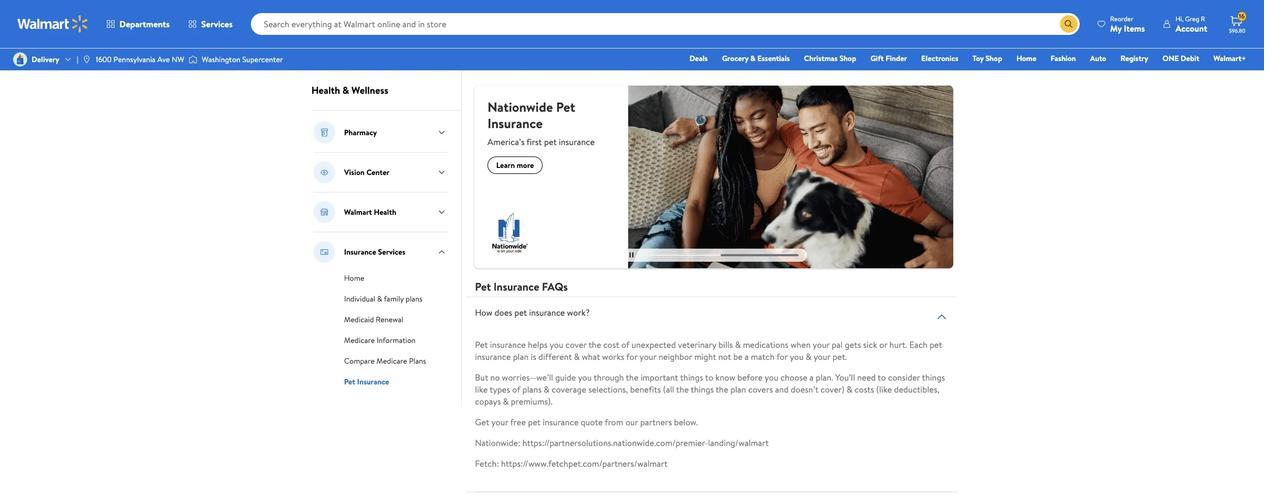 Task type: vqa. For each thing, say whether or not it's contained in the screenshot.
Cough, Cold & Flu Link at the bottom right
no



Task type: locate. For each thing, give the bounding box(es) containing it.
auto
[[1091, 53, 1107, 64]]

how does pet insurance work? image
[[936, 310, 949, 324]]

more
[[517, 160, 534, 171]]

1 horizontal spatial services
[[378, 247, 406, 258]]

1 horizontal spatial home
[[1017, 53, 1037, 64]]

2 for from the left
[[777, 351, 788, 363]]

nationwide
[[488, 98, 553, 116]]

nationwide pet insurance america's first pet insurance
[[488, 98, 595, 148]]

2 shop from the left
[[986, 53, 1003, 64]]

america's
[[488, 136, 525, 148]]

faqs
[[542, 279, 568, 294]]

of right types
[[513, 384, 521, 396]]

0 horizontal spatial medicare
[[344, 335, 375, 346]]

0 vertical spatial of
[[622, 339, 630, 351]]

medicare up compare
[[344, 335, 375, 346]]

and
[[776, 384, 789, 396]]

|
[[77, 54, 78, 65]]

match
[[751, 351, 775, 363]]

0 horizontal spatial a
[[745, 351, 749, 363]]

insurance up america's
[[488, 114, 543, 133]]

home
[[1017, 53, 1037, 64], [344, 273, 365, 284]]

get
[[475, 416, 490, 428]]

insurance up "does"
[[494, 279, 540, 294]]

0 horizontal spatial home link
[[344, 272, 365, 284]]

departments
[[120, 18, 170, 30]]

your up important
[[640, 351, 657, 363]]

 image right nw
[[189, 54, 197, 65]]

works
[[603, 351, 625, 363]]

bills
[[719, 339, 733, 351]]

1 vertical spatial plans
[[523, 384, 542, 396]]

insurance left quote
[[543, 416, 579, 428]]

your left pal
[[813, 339, 830, 351]]

1 vertical spatial plan
[[731, 384, 747, 396]]

1 shop from the left
[[840, 53, 857, 64]]

each
[[910, 339, 928, 351]]

grocery & essentials link
[[718, 52, 795, 64]]

1 for from the left
[[627, 351, 638, 363]]

pharmacy image
[[314, 122, 336, 144]]

you right guide
[[578, 372, 592, 384]]

pet up the how
[[475, 279, 491, 294]]

0 vertical spatial services
[[201, 18, 233, 30]]

your
[[813, 339, 830, 351], [640, 351, 657, 363], [814, 351, 831, 363], [492, 416, 509, 428]]

 image left the delivery
[[13, 52, 27, 67]]

learn
[[497, 160, 515, 171]]

1 horizontal spatial for
[[777, 351, 788, 363]]

washington supercenter
[[202, 54, 283, 65]]

home link left fashion in the top right of the page
[[1012, 52, 1042, 64]]

one debit
[[1163, 53, 1200, 64]]

& left costs
[[847, 384, 853, 396]]

helps
[[528, 339, 548, 351]]

pet inside 'pet insurance helps you cover the cost of unexpected veterinary bills & medications when your pal gets sick or hurt. each pet insurance plan is different & what works for your neighbor might not be a match for you & your pet.'
[[475, 339, 488, 351]]

is
[[531, 351, 537, 363]]

a
[[745, 351, 749, 363], [810, 372, 814, 384]]

1 horizontal spatial medicare
[[377, 356, 407, 367]]

1 horizontal spatial a
[[810, 372, 814, 384]]

0 vertical spatial health
[[312, 83, 340, 97]]

deals
[[690, 53, 708, 64]]

of
[[622, 339, 630, 351], [513, 384, 521, 396]]

medicare down information
[[377, 356, 407, 367]]

get your free pet insurance quote from our partners below.
[[475, 416, 699, 428]]

from
[[605, 416, 624, 428]]

0 vertical spatial a
[[745, 351, 749, 363]]

covers
[[749, 384, 774, 396]]

plans
[[409, 356, 426, 367]]

when
[[791, 339, 811, 351]]

insurance inside nationwide pet insurance america's first pet insurance
[[488, 114, 543, 133]]

1 horizontal spatial health
[[374, 207, 397, 218]]

compare
[[344, 356, 375, 367]]

home link up the individual
[[344, 272, 365, 284]]

electronics
[[922, 53, 959, 64]]

https://www.fetchpet.com/partners/walmart
[[501, 458, 668, 470]]

pet right each
[[930, 339, 943, 351]]

insurance up no
[[475, 351, 511, 363]]

shop
[[840, 53, 857, 64], [986, 53, 1003, 64]]

0 horizontal spatial plan
[[513, 351, 529, 363]]

1 horizontal spatial to
[[878, 372, 887, 384]]

insurance down compare medicare plans
[[357, 377, 389, 387]]

plan.
[[816, 372, 834, 384]]

0 horizontal spatial home
[[344, 273, 365, 284]]

plans
[[406, 294, 423, 305], [523, 384, 542, 396]]

shop right "toy"
[[986, 53, 1003, 64]]

the inside 'pet insurance helps you cover the cost of unexpected veterinary bills & medications when your pal gets sick or hurt. each pet insurance plan is different & what works for your neighbor might not be a match for you & your pet.'
[[589, 339, 602, 351]]

&
[[751, 53, 756, 64], [343, 83, 349, 97], [377, 294, 382, 305], [736, 339, 741, 351], [574, 351, 580, 363], [806, 351, 812, 363], [544, 384, 550, 396], [847, 384, 853, 396], [503, 396, 509, 408]]

a right be
[[745, 351, 749, 363]]

0 horizontal spatial of
[[513, 384, 521, 396]]

 image
[[83, 55, 91, 64]]

the right (all
[[677, 384, 689, 396]]

 image
[[13, 52, 27, 67], [189, 54, 197, 65]]

pet right the nationwide
[[557, 98, 576, 116]]

plans right 'family'
[[406, 294, 423, 305]]

pennsylvania
[[114, 54, 156, 65]]

before
[[738, 372, 763, 384]]

for right works
[[627, 351, 638, 363]]

different
[[539, 351, 572, 363]]

plan inside 'pet insurance helps you cover the cost of unexpected veterinary bills & medications when your pal gets sick or hurt. each pet insurance plan is different & what works for your neighbor might not be a match for you & your pet.'
[[513, 351, 529, 363]]

toy shop
[[973, 53, 1003, 64]]

plan left is
[[513, 351, 529, 363]]

nationwide: https://partnersolutions.nationwide.com/premier-landing/walmart
[[475, 437, 769, 449]]

pet inside nationwide pet insurance america's first pet insurance
[[544, 136, 557, 148]]

you
[[550, 339, 564, 351], [790, 351, 804, 363], [578, 372, 592, 384], [765, 372, 779, 384]]

plans right types
[[523, 384, 542, 396]]

pet down compare
[[344, 377, 356, 387]]

home left fashion in the top right of the page
[[1017, 53, 1037, 64]]

1 horizontal spatial plans
[[523, 384, 542, 396]]

sick
[[864, 339, 878, 351]]

r
[[1202, 14, 1206, 23]]

1 horizontal spatial of
[[622, 339, 630, 351]]

know
[[716, 372, 736, 384]]

compare medicare plans link
[[344, 355, 426, 367]]

fashion
[[1051, 53, 1077, 64]]

compare medicare plans
[[344, 356, 426, 367]]

1 vertical spatial a
[[810, 372, 814, 384]]

1 horizontal spatial plan
[[731, 384, 747, 396]]

1 horizontal spatial  image
[[189, 54, 197, 65]]

& right copays
[[503, 396, 509, 408]]

& right grocery
[[751, 53, 756, 64]]

your left pet.
[[814, 351, 831, 363]]

0 horizontal spatial plans
[[406, 294, 423, 305]]

grocery & essentials
[[722, 53, 790, 64]]

Search search field
[[251, 13, 1080, 35]]

a left the "plan."
[[810, 372, 814, 384]]

health right walmart
[[374, 207, 397, 218]]

insurance inside nationwide pet insurance america's first pet insurance
[[559, 136, 595, 148]]

pet insurance faqs
[[475, 279, 568, 294]]

pal
[[832, 339, 843, 351]]

fashion link
[[1046, 52, 1082, 64]]

renewal
[[376, 314, 404, 325]]

pause image
[[630, 253, 634, 258]]

& left what at the left bottom of the page
[[574, 351, 580, 363]]

debit
[[1182, 53, 1200, 64]]

walmart health image
[[314, 201, 336, 223]]

1 horizontal spatial home link
[[1012, 52, 1042, 64]]

insurance inside pet insurance link
[[357, 377, 389, 387]]

insurance
[[488, 114, 543, 133], [344, 247, 376, 258], [494, 279, 540, 294], [357, 377, 389, 387]]

0 horizontal spatial health
[[312, 83, 340, 97]]

types
[[490, 384, 511, 396]]

0 vertical spatial medicare
[[344, 335, 375, 346]]

learn more
[[497, 160, 534, 171]]

0 horizontal spatial  image
[[13, 52, 27, 67]]

pet right first
[[544, 136, 557, 148]]

1 vertical spatial services
[[378, 247, 406, 258]]

finder
[[886, 53, 908, 64]]

https://partnersolutions.nationwide.com/premier-
[[523, 437, 709, 449]]

insurance services
[[344, 247, 406, 258]]

individual
[[344, 294, 376, 305]]

0 horizontal spatial services
[[201, 18, 233, 30]]

0 vertical spatial plans
[[406, 294, 423, 305]]

walmart insurance services image
[[314, 241, 336, 263]]

insurance right first
[[559, 136, 595, 148]]

gift
[[871, 53, 884, 64]]

to left know
[[706, 372, 714, 384]]

gets
[[845, 339, 862, 351]]

for right match
[[777, 351, 788, 363]]

hi,
[[1176, 14, 1184, 23]]

services down walmart health
[[378, 247, 406, 258]]

to right need
[[878, 372, 887, 384]]

shop inside "link"
[[840, 53, 857, 64]]

medicaid renewal
[[344, 314, 404, 325]]

like
[[475, 384, 488, 396]]

0 horizontal spatial shop
[[840, 53, 857, 64]]

nationwide pet insurance logo image
[[488, 212, 531, 255]]

1 horizontal spatial shop
[[986, 53, 1003, 64]]

plan left covers
[[731, 384, 747, 396]]

shop right christmas
[[840, 53, 857, 64]]

toy
[[973, 53, 984, 64]]

home up the individual
[[344, 273, 365, 284]]

pet down the how
[[475, 339, 488, 351]]

0 vertical spatial plan
[[513, 351, 529, 363]]

pet
[[557, 98, 576, 116], [475, 279, 491, 294], [475, 339, 488, 351], [344, 377, 356, 387]]

1600 pennsylvania ave nw
[[96, 54, 184, 65]]

1 vertical spatial of
[[513, 384, 521, 396]]

one debit link
[[1158, 52, 1205, 64]]

medicare
[[344, 335, 375, 346], [377, 356, 407, 367]]

health up pharmacy image at the top
[[312, 83, 340, 97]]

shop for christmas shop
[[840, 53, 857, 64]]

0 horizontal spatial for
[[627, 351, 638, 363]]

pet for pet insurance faqs
[[475, 279, 491, 294]]

services up "washington"
[[201, 18, 233, 30]]

2 to from the left
[[878, 372, 887, 384]]

vision center
[[344, 167, 390, 178]]

1 vertical spatial home link
[[344, 272, 365, 284]]

0 horizontal spatial to
[[706, 372, 714, 384]]

the left 'cost'
[[589, 339, 602, 351]]

of right 'cost'
[[622, 339, 630, 351]]



Task type: describe. For each thing, give the bounding box(es) containing it.
need
[[858, 372, 876, 384]]

hurt.
[[890, 339, 908, 351]]

reorder
[[1111, 14, 1134, 23]]

veterinary
[[678, 339, 717, 351]]

search icon image
[[1065, 20, 1074, 28]]

cover)
[[821, 384, 845, 396]]

christmas
[[805, 53, 838, 64]]

christmas shop link
[[800, 52, 862, 64]]

registry
[[1121, 53, 1149, 64]]

you'll
[[836, 372, 856, 384]]

& left coverage on the bottom of the page
[[544, 384, 550, 396]]

plan inside but no worries—we'll guide you through the important things to know before you choose a plan. you'll need to consider things like types of plans & coverage selections, benefits (all the things the plan covers and doesn't cover) & costs (like deductibles, copays & premiums).
[[731, 384, 747, 396]]

& up choose
[[806, 351, 812, 363]]

medications
[[743, 339, 789, 351]]

insurance left is
[[490, 339, 526, 351]]

insurance down faqs
[[529, 307, 565, 319]]

my
[[1111, 22, 1123, 34]]

copays
[[475, 396, 501, 408]]

you right helps
[[550, 339, 564, 351]]

plans inside but no worries—we'll guide you through the important things to know before you choose a plan. you'll need to consider things like types of plans & coverage selections, benefits (all the things the plan covers and doesn't cover) & costs (like deductibles, copays & premiums).
[[523, 384, 542, 396]]

christmas shop
[[805, 53, 857, 64]]

washington
[[202, 54, 241, 65]]

benefits
[[631, 384, 661, 396]]

pet.
[[833, 351, 848, 363]]

individual & family plans link
[[344, 293, 423, 305]]

coverage
[[552, 384, 587, 396]]

pet inside nationwide pet insurance america's first pet insurance
[[557, 98, 576, 116]]

& right 'bills'
[[736, 339, 741, 351]]

carousel controls navigation
[[621, 249, 808, 262]]

unexpected
[[632, 339, 676, 351]]

pet insurance helps you cover the cost of unexpected veterinary bills & medications when your pal gets sick or hurt. each pet insurance plan is different & what works for your neighbor might not be a match for you & your pet.
[[475, 339, 943, 363]]

pet right free
[[528, 416, 541, 428]]

registry link
[[1116, 52, 1154, 64]]

premiums).
[[511, 396, 553, 408]]

wellness
[[352, 83, 389, 97]]

or
[[880, 339, 888, 351]]

fetch:
[[475, 458, 499, 470]]

1 vertical spatial home
[[344, 273, 365, 284]]

pet for pet insurance helps you cover the cost of unexpected veterinary bills & medications when your pal gets sick or hurt. each pet insurance plan is different & what works for your neighbor might not be a match for you & your pet.
[[475, 339, 488, 351]]

greg
[[1186, 14, 1200, 23]]

supercenter
[[242, 54, 283, 65]]

our
[[626, 416, 639, 428]]

medicare information link
[[344, 334, 416, 346]]

16
[[1240, 12, 1246, 21]]

a inside but no worries—we'll guide you through the important things to know before you choose a plan. you'll need to consider things like types of plans & coverage selections, benefits (all the things the plan covers and doesn't cover) & costs (like deductibles, copays & premiums).
[[810, 372, 814, 384]]

of inside 'pet insurance helps you cover the cost of unexpected veterinary bills & medications when your pal gets sick or hurt. each pet insurance plan is different & what works for your neighbor might not be a match for you & your pet.'
[[622, 339, 630, 351]]

medicare inside 'link'
[[344, 335, 375, 346]]

consider
[[889, 372, 921, 384]]

selections,
[[589, 384, 629, 396]]

but
[[475, 372, 489, 384]]

0 vertical spatial home link
[[1012, 52, 1042, 64]]

cost
[[604, 339, 620, 351]]

vision center image
[[314, 162, 336, 183]]

 image for delivery
[[13, 52, 27, 67]]

1 to from the left
[[706, 372, 714, 384]]

deductibles,
[[895, 384, 940, 396]]

partners
[[641, 416, 672, 428]]

insurance right walmart insurance services icon
[[344, 247, 376, 258]]

services button
[[179, 11, 242, 37]]

$96.80
[[1230, 27, 1246, 34]]

medicaid
[[344, 314, 374, 325]]

(all
[[663, 384, 675, 396]]

family
[[384, 294, 404, 305]]

walmart image
[[17, 15, 88, 33]]

neighbor
[[659, 351, 693, 363]]

important
[[641, 372, 679, 384]]

& left wellness
[[343, 83, 349, 97]]

Walmart Site-Wide search field
[[251, 13, 1080, 35]]

medicare information
[[344, 335, 416, 346]]

does
[[495, 307, 513, 319]]

& left 'family'
[[377, 294, 382, 305]]

shop for toy shop
[[986, 53, 1003, 64]]

toy shop link
[[968, 52, 1008, 64]]

you right before
[[765, 372, 779, 384]]

how
[[475, 307, 493, 319]]

cover
[[566, 339, 587, 351]]

0 vertical spatial home
[[1017, 53, 1037, 64]]

work?
[[567, 307, 590, 319]]

landing/walmart
[[709, 437, 769, 449]]

might
[[695, 351, 717, 363]]

individual & family plans
[[344, 294, 423, 305]]

walmart health
[[344, 207, 397, 218]]

guide
[[556, 372, 576, 384]]

1 vertical spatial health
[[374, 207, 397, 218]]

be
[[734, 351, 743, 363]]

items
[[1125, 22, 1146, 34]]

choose
[[781, 372, 808, 384]]

the left before
[[716, 384, 729, 396]]

a inside 'pet insurance helps you cover the cost of unexpected veterinary bills & medications when your pal gets sick or hurt. each pet insurance plan is different & what works for your neighbor might not be a match for you & your pet.'
[[745, 351, 749, 363]]

grocery
[[722, 53, 749, 64]]

pet inside 'pet insurance helps you cover the cost of unexpected veterinary bills & medications when your pal gets sick or hurt. each pet insurance plan is different & what works for your neighbor might not be a match for you & your pet.'
[[930, 339, 943, 351]]

not
[[719, 351, 732, 363]]

through
[[594, 372, 624, 384]]

1 vertical spatial medicare
[[377, 356, 407, 367]]

account
[[1176, 22, 1208, 34]]

pet insurance link
[[344, 375, 389, 387]]

pet for pet insurance
[[344, 377, 356, 387]]

medicaid renewal link
[[344, 313, 404, 325]]

services inside dropdown button
[[201, 18, 233, 30]]

electronics link
[[917, 52, 964, 64]]

things left know
[[691, 384, 714, 396]]

clear search field text image
[[1048, 19, 1056, 28]]

quote
[[581, 416, 603, 428]]

fetch: https://www.fetchpet.com/partners/walmart
[[475, 458, 668, 470]]

things right the consider
[[923, 372, 946, 384]]

your right get
[[492, 416, 509, 428]]

doesn't
[[791, 384, 819, 396]]

things down the might
[[681, 372, 704, 384]]

you up choose
[[790, 351, 804, 363]]

of inside but no worries—we'll guide you through the important things to know before you choose a plan. you'll need to consider things like types of plans & coverage selections, benefits (all the things the plan covers and doesn't cover) & costs (like deductibles, copays & premiums).
[[513, 384, 521, 396]]

center
[[367, 167, 390, 178]]

walmart
[[344, 207, 372, 218]]

pharmacy
[[344, 127, 377, 138]]

pet right "does"
[[515, 307, 527, 319]]

departments button
[[97, 11, 179, 37]]

 image for washington supercenter
[[189, 54, 197, 65]]

the right through
[[626, 372, 639, 384]]



